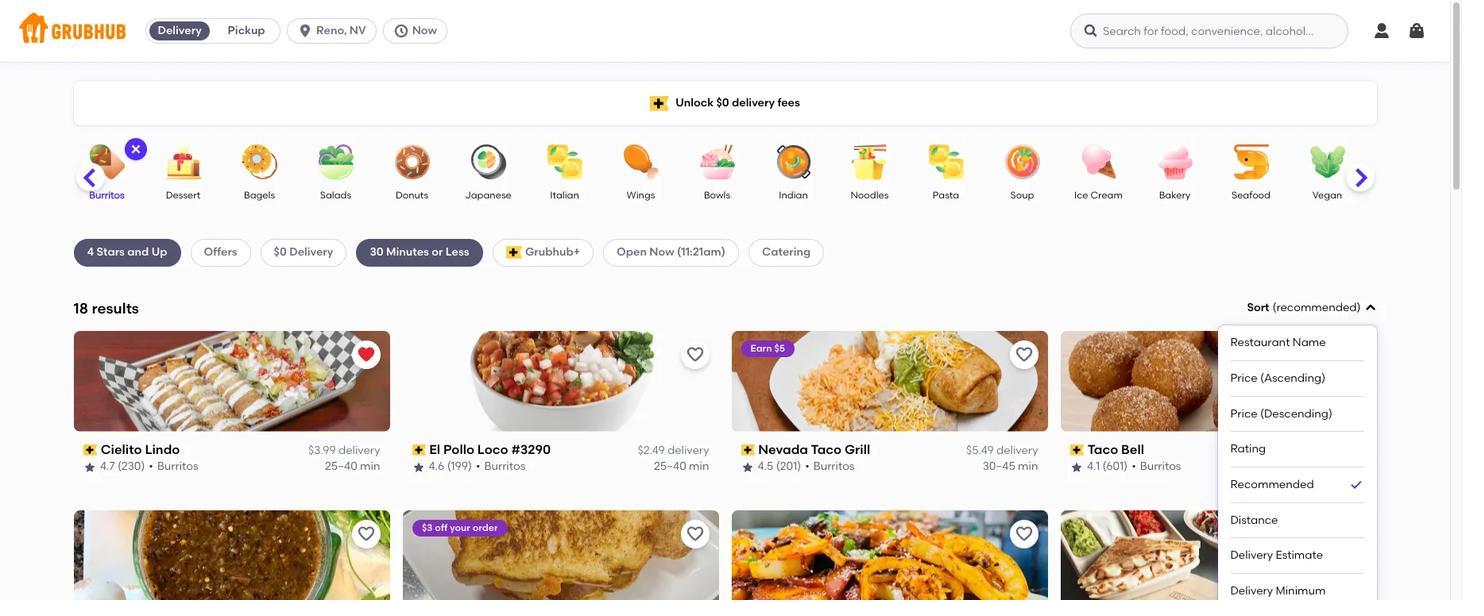 Task type: describe. For each thing, give the bounding box(es) containing it.
delivery for cielito lindo
[[339, 444, 380, 458]]

minutes
[[386, 246, 429, 259]]

4.7
[[100, 460, 114, 474]]

4.6 (199)
[[429, 460, 472, 474]]

cielito lindo
[[100, 442, 180, 458]]

bowls image
[[689, 145, 745, 180]]

(descending)
[[1260, 407, 1333, 421]]

ice
[[1074, 190, 1088, 201]]

4 • from the left
[[1131, 460, 1136, 474]]

reno,
[[316, 24, 347, 37]]

list box inside field
[[1231, 326, 1364, 601]]

burritos for nevada taco grill
[[814, 460, 855, 474]]

• burritos for pollo
[[476, 460, 526, 474]]

wings
[[627, 190, 655, 201]]

none field containing sort
[[1218, 300, 1377, 601]]

delivery estimate
[[1231, 549, 1323, 563]]

#3290
[[511, 442, 551, 458]]

stars
[[97, 246, 125, 259]]

30
[[370, 246, 384, 259]]

min for $3.99 delivery
[[360, 460, 380, 474]]

save this restaurant button for taco bell logo
[[1339, 341, 1367, 369]]

$3 off your order
[[422, 523, 498, 534]]

grubhub plus flag logo image for grubhub+
[[506, 247, 522, 259]]

taco bell link
[[1070, 442, 1367, 460]]

delivery down salads
[[289, 246, 333, 259]]

seafood
[[1232, 190, 1271, 201]]

$3.99 delivery
[[308, 444, 380, 458]]

italian
[[550, 190, 579, 201]]

25–40 for taco bell
[[1312, 460, 1344, 474]]

recommended option
[[1231, 468, 1364, 504]]

delivery for delivery estimate
[[1231, 549, 1273, 563]]

4.1
[[1087, 460, 1100, 474]]

burritos image
[[79, 145, 135, 180]]

donuts image
[[384, 145, 440, 180]]

el pollo loco #3290 logo image
[[403, 331, 719, 432]]

(230)
[[117, 460, 145, 474]]

loco
[[477, 442, 508, 458]]

donuts
[[396, 190, 428, 201]]

burritos for cielito lindo
[[157, 460, 198, 474]]

pollo
[[443, 442, 474, 458]]

wings image
[[613, 145, 669, 180]]

vegan
[[1313, 190, 1342, 201]]

reno, nv button
[[287, 18, 383, 44]]

subscription pass image for nevada taco grill
[[741, 445, 755, 456]]

ice cream
[[1074, 190, 1123, 201]]

0 horizontal spatial $0
[[274, 246, 287, 259]]

star icon image for nevada taco grill
[[741, 461, 754, 474]]

4 • burritos from the left
[[1131, 460, 1181, 474]]

now inside button
[[412, 24, 437, 37]]

bakery
[[1159, 190, 1191, 201]]

seafood image
[[1223, 145, 1279, 180]]

(201)
[[776, 460, 801, 474]]

indian image
[[766, 145, 821, 180]]

saved restaurant button
[[352, 341, 380, 369]]

rating
[[1231, 443, 1266, 456]]

nv
[[350, 24, 366, 37]]

min for taco bell
[[1347, 460, 1367, 474]]

save this restaurant image for anna's taqueria logo
[[1014, 525, 1034, 544]]

saved restaurant image
[[356, 346, 376, 365]]

open
[[617, 246, 647, 259]]

star icon image for cielito lindo
[[83, 461, 96, 474]]

1 horizontal spatial $0
[[716, 96, 729, 110]]

cream
[[1091, 190, 1123, 201]]

$3.99
[[308, 444, 336, 458]]

delivery for delivery minimum
[[1231, 585, 1273, 598]]

(11:21am)
[[677, 246, 726, 259]]

cielito lindo logo image
[[74, 331, 390, 432]]

4.7 (230)
[[100, 460, 145, 474]]

svg image inside reno, nv button
[[297, 23, 313, 39]]

min for $2.49 delivery
[[689, 460, 709, 474]]

pickup button
[[213, 18, 280, 44]]

Search for food, convenience, alcohol... search field
[[1071, 14, 1349, 48]]

results
[[92, 299, 139, 318]]

18 results
[[74, 299, 139, 318]]

save this restaurant button for jalapenos mexican food logo
[[352, 520, 380, 549]]

anna's taqueria logo image
[[732, 511, 1048, 601]]

taco bell logo image
[[1061, 331, 1377, 432]]

el pollo loco #3290
[[429, 442, 551, 458]]

1 vertical spatial now
[[650, 246, 674, 259]]

min for $5.49 delivery
[[1018, 460, 1038, 474]]

save this restaurant button for anna's taqueria logo
[[1010, 520, 1038, 549]]

chipotle logo image
[[1061, 511, 1377, 601]]

(ascending)
[[1260, 372, 1326, 385]]

estimate
[[1276, 549, 1323, 563]]

bakery image
[[1147, 145, 1203, 180]]

soup
[[1011, 190, 1034, 201]]

(199)
[[447, 460, 472, 474]]

japanese image
[[461, 145, 516, 180]]

star icon image for el pollo loco #3290
[[412, 461, 425, 474]]

18
[[74, 299, 88, 318]]

bagels image
[[232, 145, 287, 180]]

save this restaurant image for taco bell logo
[[1344, 346, 1363, 365]]

noodles
[[851, 190, 889, 201]]

nevada taco grill
[[758, 442, 870, 458]]

price (ascending)
[[1231, 372, 1326, 385]]

japanese
[[465, 190, 512, 201]]

30 minutes or less
[[370, 246, 469, 259]]

jalapenos mexican food logo image
[[74, 511, 390, 601]]

25–40 min for taco bell
[[1312, 460, 1367, 474]]

offers
[[204, 246, 237, 259]]

ice cream image
[[1071, 145, 1127, 180]]

svg image inside the now button
[[393, 23, 409, 39]]

4.1 (601)
[[1087, 460, 1127, 474]]

4.5 (201)
[[758, 460, 801, 474]]

30–45 min
[[983, 460, 1038, 474]]

delivery for el pollo loco #3290
[[668, 444, 709, 458]]

noodles image
[[842, 145, 898, 180]]

less
[[446, 246, 469, 259]]



Task type: locate. For each thing, give the bounding box(es) containing it.
taco left grill
[[811, 442, 842, 458]]

el
[[429, 442, 440, 458]]

delivery left pickup
[[158, 24, 202, 37]]

1 vertical spatial $0
[[274, 246, 287, 259]]

• burritos down the lindo at left
[[148, 460, 198, 474]]

1 horizontal spatial 25–40
[[654, 460, 686, 474]]

dessert image
[[155, 145, 211, 180]]

bowls
[[704, 190, 730, 201]]

star icon image left 4.7 on the left of the page
[[83, 461, 96, 474]]

minimum
[[1276, 585, 1326, 598]]

recommended
[[1231, 478, 1314, 492]]

fees
[[778, 96, 800, 110]]

off
[[435, 523, 447, 534]]

save this restaurant image for jalapenos mexican food logo
[[356, 525, 376, 544]]

subscription pass image left cielito
[[83, 445, 97, 456]]

grubhub plus flag logo image for unlock $0 delivery fees
[[650, 96, 669, 111]]

delivery for delivery
[[158, 24, 202, 37]]

distance
[[1231, 514, 1278, 527]]

delivery right $2.49
[[668, 444, 709, 458]]

(
[[1273, 301, 1277, 315]]

$5.49 delivery
[[966, 444, 1038, 458]]

up
[[152, 246, 167, 259]]

list box
[[1231, 326, 1364, 601]]

1 25–40 min from the left
[[325, 460, 380, 474]]

$5
[[774, 343, 785, 354]]

svg image
[[1373, 21, 1392, 41], [1407, 21, 1427, 41], [297, 23, 313, 39], [393, 23, 409, 39], [1083, 23, 1099, 39], [129, 143, 142, 156]]

)
[[1357, 301, 1361, 315]]

• for pollo
[[476, 460, 480, 474]]

2 min from the left
[[689, 460, 709, 474]]

earn $5
[[751, 343, 785, 354]]

save this restaurant button for chipotle logo
[[1339, 520, 1367, 549]]

1 price from the top
[[1231, 372, 1258, 385]]

2 subscription pass image from the left
[[412, 445, 426, 456]]

price (descending)
[[1231, 407, 1333, 421]]

4 star icon image from the left
[[1070, 461, 1083, 474]]

25–40 min for $3.99 delivery
[[325, 460, 380, 474]]

lindo
[[145, 442, 180, 458]]

25–40 min up check icon
[[1312, 460, 1367, 474]]

salads image
[[308, 145, 364, 180]]

grubhub plus flag logo image
[[650, 96, 669, 111], [506, 247, 522, 259]]

2 25–40 min from the left
[[654, 460, 709, 474]]

delivery down delivery estimate
[[1231, 585, 1273, 598]]

• burritos for taco
[[805, 460, 855, 474]]

1 vertical spatial price
[[1231, 407, 1258, 421]]

delivery left fees
[[732, 96, 775, 110]]

1 horizontal spatial now
[[650, 246, 674, 259]]

subscription pass image inside taco bell "link"
[[1070, 445, 1084, 456]]

subscription pass image for cielito lindo
[[83, 445, 97, 456]]

soup image
[[995, 145, 1050, 180]]

save this restaurant image for chipotle logo
[[1344, 525, 1363, 544]]

3 • burritos from the left
[[805, 460, 855, 474]]

burritos for el pollo loco #3290
[[484, 460, 526, 474]]

$0 right "unlock"
[[716, 96, 729, 110]]

vegan image
[[1300, 145, 1355, 180]]

1 25–40 from the left
[[325, 460, 357, 474]]

cielito
[[100, 442, 141, 458]]

• right (230)
[[148, 460, 153, 474]]

earn
[[751, 343, 772, 354]]

0 horizontal spatial grubhub plus flag logo image
[[506, 247, 522, 259]]

open now (11:21am)
[[617, 246, 726, 259]]

1 subscription pass image from the left
[[83, 445, 97, 456]]

subscription pass image
[[83, 445, 97, 456], [412, 445, 426, 456], [741, 445, 755, 456], [1070, 445, 1084, 456]]

delivery button
[[146, 18, 213, 44]]

$2.49
[[638, 444, 665, 458]]

delivery
[[158, 24, 202, 37], [289, 246, 333, 259], [1231, 549, 1273, 563], [1231, 585, 1273, 598]]

• down 'nevada taco grill'
[[805, 460, 810, 474]]

3 subscription pass image from the left
[[741, 445, 755, 456]]

$0 right offers
[[274, 246, 287, 259]]

2 25–40 from the left
[[654, 460, 686, 474]]

svg image
[[1364, 302, 1377, 315]]

0 vertical spatial price
[[1231, 372, 1258, 385]]

star icon image left 4.6
[[412, 461, 425, 474]]

or
[[432, 246, 443, 259]]

0 vertical spatial now
[[412, 24, 437, 37]]

delivery inside button
[[158, 24, 202, 37]]

• for taco
[[805, 460, 810, 474]]

burritos down bell
[[1140, 460, 1181, 474]]

subscription pass image for el pollo loco #3290
[[412, 445, 426, 456]]

4 min from the left
[[1347, 460, 1367, 474]]

now button
[[383, 18, 454, 44]]

subscription pass image left taco bell
[[1070, 445, 1084, 456]]

1 vertical spatial grubhub plus flag logo image
[[506, 247, 522, 259]]

25–40
[[325, 460, 357, 474], [654, 460, 686, 474], [1312, 460, 1344, 474]]

unlock
[[676, 96, 714, 110]]

delivery for nevada taco grill
[[997, 444, 1038, 458]]

bagels
[[244, 190, 275, 201]]

30–45
[[983, 460, 1015, 474]]

salads
[[320, 190, 351, 201]]

25–40 for $2.49 delivery
[[654, 460, 686, 474]]

save this restaurant button for el pollo loco #3290 logo
[[681, 341, 709, 369]]

now right open
[[650, 246, 674, 259]]

recommended
[[1277, 301, 1357, 315]]

0 horizontal spatial now
[[412, 24, 437, 37]]

subscription pass image left el
[[412, 445, 426, 456]]

delivery up 30–45 min
[[997, 444, 1038, 458]]

dessert
[[166, 190, 200, 201]]

delivery down distance
[[1231, 549, 1273, 563]]

star icon image left 4.5
[[741, 461, 754, 474]]

2 horizontal spatial 25–40 min
[[1312, 460, 1367, 474]]

min right 30–45
[[1018, 460, 1038, 474]]

min down "$3.99 delivery"
[[360, 460, 380, 474]]

main navigation navigation
[[0, 0, 1450, 62]]

list box containing restaurant name
[[1231, 326, 1364, 601]]

4
[[87, 246, 94, 259]]

25–40 min down the $2.49 delivery
[[654, 460, 709, 474]]

25–40 min
[[325, 460, 380, 474], [654, 460, 709, 474], [1312, 460, 1367, 474]]

star icon image left 4.1
[[1070, 461, 1083, 474]]

check icon image
[[1348, 477, 1364, 493]]

0 vertical spatial $0
[[716, 96, 729, 110]]

2 taco from the left
[[1087, 442, 1118, 458]]

burritos
[[89, 190, 125, 201], [157, 460, 198, 474], [484, 460, 526, 474], [814, 460, 855, 474], [1140, 460, 1181, 474]]

burritos down loco
[[484, 460, 526, 474]]

now right nv
[[412, 24, 437, 37]]

burritos down burritos 'image'
[[89, 190, 125, 201]]

subscription pass image for taco bell
[[1070, 445, 1084, 456]]

(601)
[[1102, 460, 1127, 474]]

price for price (ascending)
[[1231, 372, 1258, 385]]

1 taco from the left
[[811, 442, 842, 458]]

min up check icon
[[1347, 460, 1367, 474]]

• burritos down 'nevada taco grill'
[[805, 460, 855, 474]]

25–40 down the $2.49 delivery
[[654, 460, 686, 474]]

delivery
[[732, 96, 775, 110], [339, 444, 380, 458], [668, 444, 709, 458], [997, 444, 1038, 458]]

grubhub plus flag logo image left "unlock"
[[650, 96, 669, 111]]

1 horizontal spatial 25–40 min
[[654, 460, 709, 474]]

burritos down the lindo at left
[[157, 460, 198, 474]]

0 horizontal spatial 25–40
[[325, 460, 357, 474]]

• down bell
[[1131, 460, 1136, 474]]

2 star icon image from the left
[[412, 461, 425, 474]]

price for price (descending)
[[1231, 407, 1258, 421]]

restaurant
[[1231, 336, 1290, 350]]

• right (199)
[[476, 460, 480, 474]]

4 subscription pass image from the left
[[1070, 445, 1084, 456]]

2 horizontal spatial 25–40
[[1312, 460, 1344, 474]]

• burritos
[[148, 460, 198, 474], [476, 460, 526, 474], [805, 460, 855, 474], [1131, 460, 1181, 474]]

0 horizontal spatial taco
[[811, 442, 842, 458]]

2 • burritos from the left
[[476, 460, 526, 474]]

taco bell
[[1087, 442, 1144, 458]]

delivery right $3.99 on the bottom
[[339, 444, 380, 458]]

25–40 min down "$3.99 delivery"
[[325, 460, 380, 474]]

bell
[[1121, 442, 1144, 458]]

1 min from the left
[[360, 460, 380, 474]]

4 stars and up
[[87, 246, 167, 259]]

$3
[[422, 523, 432, 534]]

• burritos for lindo
[[148, 460, 198, 474]]

cafe capello logo image
[[403, 511, 719, 601]]

0 vertical spatial grubhub plus flag logo image
[[650, 96, 669, 111]]

price
[[1231, 372, 1258, 385], [1231, 407, 1258, 421]]

• burritos down bell
[[1131, 460, 1181, 474]]

•
[[148, 460, 153, 474], [476, 460, 480, 474], [805, 460, 810, 474], [1131, 460, 1136, 474]]

25–40 for $3.99 delivery
[[325, 460, 357, 474]]

0 horizontal spatial 25–40 min
[[325, 460, 380, 474]]

nevada taco grill logo image
[[732, 331, 1048, 432]]

subscription pass image left nevada
[[741, 445, 755, 456]]

4.5
[[758, 460, 774, 474]]

sort
[[1247, 301, 1270, 315]]

grubhub+
[[525, 246, 580, 259]]

min
[[360, 460, 380, 474], [689, 460, 709, 474], [1018, 460, 1038, 474], [1347, 460, 1367, 474]]

3 25–40 min from the left
[[1312, 460, 1367, 474]]

order
[[472, 523, 498, 534]]

$0
[[716, 96, 729, 110], [274, 246, 287, 259]]

nevada
[[758, 442, 808, 458]]

2 • from the left
[[476, 460, 480, 474]]

reno, nv
[[316, 24, 366, 37]]

25–40 up recommended
[[1312, 460, 1344, 474]]

pasta
[[933, 190, 959, 201]]

pasta image
[[918, 145, 974, 180]]

indian
[[779, 190, 808, 201]]

italian image
[[537, 145, 592, 180]]

$5.49
[[966, 444, 994, 458]]

price down restaurant
[[1231, 372, 1258, 385]]

save this restaurant image
[[685, 346, 705, 365], [1014, 346, 1034, 365], [1344, 346, 1363, 365], [356, 525, 376, 544], [685, 525, 705, 544], [1014, 525, 1034, 544], [1344, 525, 1363, 544]]

sort ( recommended )
[[1247, 301, 1361, 315]]

25–40 min for $2.49 delivery
[[654, 460, 709, 474]]

2 price from the top
[[1231, 407, 1258, 421]]

burritos down 'nevada taco grill'
[[814, 460, 855, 474]]

pickup
[[228, 24, 265, 37]]

min down the $2.49 delivery
[[689, 460, 709, 474]]

grill
[[845, 442, 870, 458]]

name
[[1293, 336, 1326, 350]]

save this restaurant image for el pollo loco #3290 logo
[[685, 346, 705, 365]]

$2.49 delivery
[[638, 444, 709, 458]]

1 horizontal spatial taco
[[1087, 442, 1118, 458]]

taco up 4.1 (601)
[[1087, 442, 1118, 458]]

1 horizontal spatial grubhub plus flag logo image
[[650, 96, 669, 111]]

1 • from the left
[[148, 460, 153, 474]]

3 star icon image from the left
[[741, 461, 754, 474]]

delivery minimum
[[1231, 585, 1326, 598]]

• for lindo
[[148, 460, 153, 474]]

catering
[[762, 246, 811, 259]]

grubhub plus flag logo image left grubhub+
[[506, 247, 522, 259]]

25–40 down "$3.99 delivery"
[[325, 460, 357, 474]]

3 25–40 from the left
[[1312, 460, 1344, 474]]

3 • from the left
[[805, 460, 810, 474]]

3 min from the left
[[1018, 460, 1038, 474]]

taco inside "link"
[[1087, 442, 1118, 458]]

restaurant name
[[1231, 336, 1326, 350]]

your
[[450, 523, 470, 534]]

price up rating
[[1231, 407, 1258, 421]]

and
[[127, 246, 149, 259]]

None field
[[1218, 300, 1377, 601]]

1 • burritos from the left
[[148, 460, 198, 474]]

star icon image
[[83, 461, 96, 474], [412, 461, 425, 474], [741, 461, 754, 474], [1070, 461, 1083, 474]]

• burritos down loco
[[476, 460, 526, 474]]

1 star icon image from the left
[[83, 461, 96, 474]]

taco
[[811, 442, 842, 458], [1087, 442, 1118, 458]]



Task type: vqa. For each thing, say whether or not it's contained in the screenshot.
Rella Cafe logo
no



